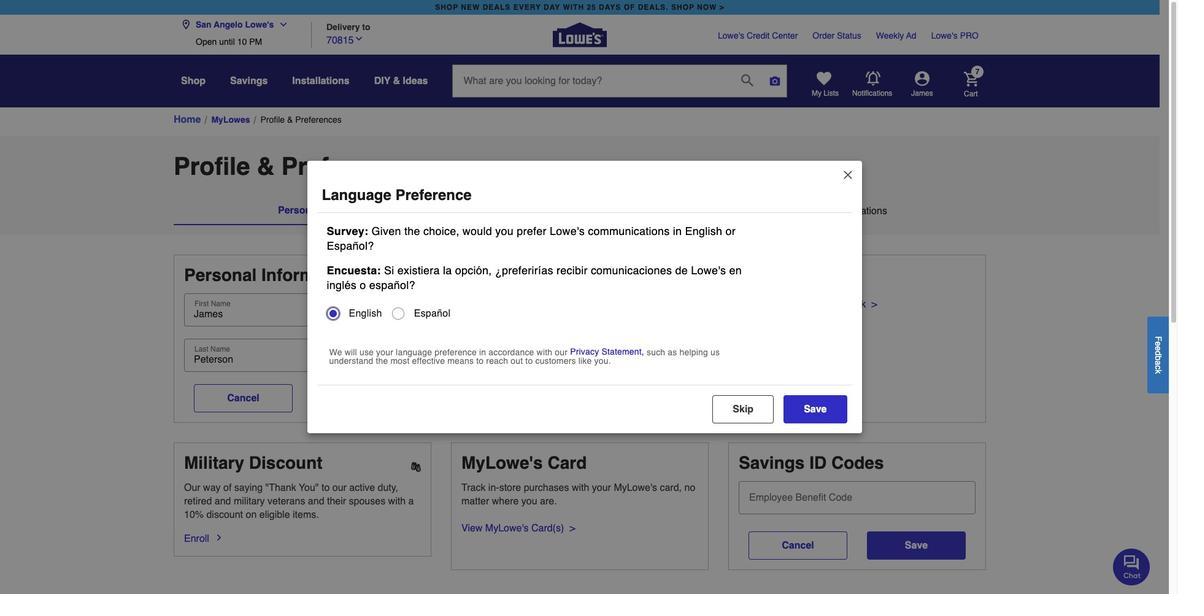 Task type: locate. For each thing, give the bounding box(es) containing it.
0 horizontal spatial cancel button
[[194, 384, 293, 412]]

preferences down installations button
[[295, 115, 342, 125]]

information
[[261, 265, 356, 285]]

number inside button
[[499, 352, 534, 363]]

cancel down "employee benefit code"
[[782, 540, 814, 551]]

1 vertical spatial chevron down image
[[354, 33, 364, 43]]

0 horizontal spatial you
[[495, 225, 514, 237]]

None search field
[[453, 64, 788, 109]]

card,
[[660, 482, 682, 493]]

your right use
[[376, 347, 393, 357]]

personal information
[[184, 265, 356, 285]]

1 horizontal spatial english
[[685, 225, 722, 237]]

military discount
[[184, 453, 323, 473]]

option group containing english
[[322, 303, 755, 325]]

tab panel
[[174, 225, 986, 235]]

statement,
[[602, 347, 644, 357]]

chevron down image down delivery to
[[354, 33, 364, 43]]

means
[[447, 356, 474, 366]]

0 vertical spatial cancel button
[[194, 384, 293, 412]]

camera image
[[769, 75, 781, 87]]

number for change number
[[499, 352, 534, 363]]

0 horizontal spatial shop
[[435, 3, 458, 12]]

mylowe's
[[461, 453, 543, 473], [614, 482, 657, 493], [485, 523, 529, 534]]

1 vertical spatial save button
[[867, 531, 966, 560]]

with right out
[[537, 347, 552, 357]]

1 horizontal spatial our
[[555, 347, 568, 357]]

mylowe's down where
[[485, 523, 529, 534]]

1 horizontal spatial the
[[404, 225, 420, 237]]

san angelo lowe's button
[[181, 12, 293, 37]]

0 vertical spatial chevron down image
[[274, 20, 289, 29]]

o
[[360, 279, 366, 291]]

are.
[[540, 496, 557, 507]]

tab list
[[174, 197, 986, 225]]

card(s)  >
[[531, 523, 575, 534]]

0 vertical spatial personal
[[278, 205, 319, 216]]

cancel
[[227, 393, 259, 404], [782, 540, 814, 551]]

lowe's right de
[[691, 264, 726, 277]]

the right given
[[404, 225, 420, 237]]

profile
[[260, 115, 285, 125], [174, 152, 250, 180]]

1 vertical spatial profile
[[174, 152, 250, 180]]

chevron down image
[[274, 20, 289, 29], [354, 33, 364, 43]]

until
[[219, 37, 235, 47]]

or
[[726, 225, 736, 237]]

to right the you"
[[322, 482, 330, 493]]

notifications
[[852, 89, 892, 98]]

dogtags image
[[411, 462, 421, 472]]

0 vertical spatial with
[[537, 347, 552, 357]]

1 vertical spatial a
[[408, 496, 414, 507]]

and down the you"
[[308, 496, 324, 507]]

mylowe's up store
[[461, 453, 543, 473]]

0 horizontal spatial your
[[376, 347, 393, 357]]

choice,
[[423, 225, 459, 237]]

1 vertical spatial mylowe's
[[614, 482, 657, 493]]

way
[[203, 482, 221, 493]]

preference
[[435, 347, 477, 357]]

profile & preferences main content
[[0, 107, 1160, 594]]

mylowe's card
[[461, 453, 587, 473]]

1 vertical spatial cancel button
[[749, 531, 847, 560]]

enroll link
[[184, 531, 209, 546]]

address left book  >
[[807, 299, 842, 310]]

cancel button down last name
[[194, 384, 293, 412]]

with down card
[[572, 482, 589, 493]]

savings for savings
[[230, 75, 268, 87]]

1 horizontal spatial save
[[905, 540, 928, 551]]

credit
[[747, 31, 770, 41]]

and
[[215, 496, 231, 507], [308, 496, 324, 507]]

shop new deals every day with 25 days of deals. shop now > link
[[433, 0, 727, 15]]

cancel down last name
[[227, 393, 259, 404]]

c
[[1154, 365, 1163, 369]]

0 horizontal spatial &
[[257, 152, 275, 180]]

you inside the given the choice, would you prefer lowe's communications in english or español?
[[495, 225, 514, 237]]

1 vertical spatial the
[[376, 356, 388, 366]]

shop left new
[[435, 3, 458, 12]]

our up their
[[332, 482, 347, 493]]

savings inside profile & preferences main content
[[739, 453, 805, 473]]

pm
[[249, 37, 262, 47]]

the right use
[[376, 356, 388, 366]]

2 horizontal spatial &
[[393, 75, 400, 87]]

0 horizontal spatial cancel
[[227, 393, 259, 404]]

2 vertical spatial mylowe's
[[485, 523, 529, 534]]

personal inside personal info "button"
[[278, 205, 319, 216]]

such
[[647, 347, 665, 357]]

lowe's left credit
[[718, 31, 744, 41]]

0 horizontal spatial personal
[[184, 265, 257, 285]]

profile right mylowes
[[260, 115, 285, 125]]

save
[[804, 404, 827, 415], [905, 540, 928, 551]]

e up d
[[1154, 341, 1163, 346]]

0 vertical spatial your
[[376, 347, 393, 357]]

preferences up language
[[281, 152, 422, 180]]

0 vertical spatial the
[[404, 225, 420, 237]]

encuesta:
[[327, 264, 381, 277]]

and up discount at the bottom of the page
[[215, 496, 231, 507]]

communications
[[814, 206, 887, 217]]

1 vertical spatial your
[[592, 482, 611, 493]]

a down the dogtags image
[[408, 496, 414, 507]]

profile & preferences up personal info
[[174, 152, 422, 180]]

navigation containing personal info
[[174, 197, 986, 235]]

delivery
[[326, 22, 360, 32]]

inglés
[[327, 279, 357, 291]]

0 vertical spatial profile
[[260, 115, 285, 125]]

with inside we will use your language preference in accordance with our privacy statement,
[[537, 347, 552, 357]]

track
[[461, 482, 486, 493]]

k
[[1154, 369, 1163, 374]]

0 vertical spatial save
[[804, 404, 827, 415]]

a up k at the bottom of page
[[1154, 360, 1163, 365]]

e up b
[[1154, 346, 1163, 351]]

to left reach at the bottom of page
[[476, 356, 484, 366]]

profile & preferences link
[[260, 114, 342, 126]]

lowe's pro
[[931, 31, 979, 41]]

1 vertical spatial english
[[349, 308, 382, 319]]

out
[[511, 356, 523, 366]]

home link
[[174, 112, 201, 127]]

1 horizontal spatial with
[[537, 347, 552, 357]]

2 horizontal spatial in
[[797, 299, 804, 310]]

1 shop from the left
[[435, 3, 458, 12]]

english inside the given the choice, would you prefer lowe's communications in english or español?
[[685, 225, 722, 237]]

cancel button down "employee benefit code"
[[749, 531, 847, 560]]

personal for personal info
[[278, 205, 319, 216]]

1 vertical spatial cancel
[[782, 540, 814, 551]]

1 horizontal spatial cancel
[[782, 540, 814, 551]]

1 horizontal spatial &
[[287, 115, 293, 125]]

0 horizontal spatial our
[[332, 482, 347, 493]]

view
[[461, 523, 483, 534]]

your right purchases
[[592, 482, 611, 493]]

employee benefit code
[[749, 492, 852, 503]]

to
[[362, 22, 370, 32], [476, 356, 484, 366], [525, 356, 533, 366], [322, 482, 330, 493]]

in inside the given the choice, would you prefer lowe's communications in english or español?
[[673, 225, 682, 237]]

change
[[462, 352, 496, 363]]

& for profile & preferences link
[[287, 115, 293, 125]]

lowe's down "security"
[[550, 225, 585, 237]]

shop new deals every day with 25 days of deals. shop now >
[[435, 3, 725, 12]]

& down profile & preferences link
[[257, 152, 275, 180]]

address
[[759, 299, 794, 310], [807, 299, 842, 310]]

military
[[184, 453, 244, 473]]

their
[[327, 496, 346, 507]]

lists
[[824, 89, 839, 98]]

0 horizontal spatial profile
[[174, 152, 250, 180]]

home
[[174, 114, 201, 125]]

0 vertical spatial english
[[685, 225, 722, 237]]

2 horizontal spatial with
[[572, 482, 589, 493]]

phone
[[461, 265, 514, 285]]

mylowe's left card,
[[614, 482, 657, 493]]

0 vertical spatial cancel
[[227, 393, 259, 404]]

name right first
[[211, 299, 231, 308]]

b
[[1154, 355, 1163, 360]]

0 horizontal spatial and
[[215, 496, 231, 507]]

1 vertical spatial our
[[332, 482, 347, 493]]

0 vertical spatial savings
[[230, 75, 268, 87]]

tab list containing personal info
[[174, 197, 986, 225]]

1 horizontal spatial in
[[673, 225, 682, 237]]

customers
[[535, 356, 576, 366]]

0 vertical spatial mylowe's
[[461, 453, 543, 473]]

code
[[829, 492, 852, 503]]

1 horizontal spatial address
[[807, 299, 842, 310]]

with down duty,
[[388, 496, 406, 507]]

save for the bottom save button
[[905, 540, 928, 551]]

2 vertical spatial &
[[257, 152, 275, 180]]

installations
[[292, 75, 350, 87]]

you right "would"
[[495, 225, 514, 237]]

Search Query text field
[[453, 65, 732, 97]]

0 horizontal spatial save
[[804, 404, 827, 415]]

2 e from the top
[[1154, 346, 1163, 351]]

1 horizontal spatial chevron down image
[[354, 33, 364, 43]]

personal left info
[[278, 205, 319, 216]]

0 vertical spatial &
[[393, 75, 400, 87]]

1 vertical spatial savings
[[739, 453, 805, 473]]

close image
[[842, 169, 854, 181]]

0 horizontal spatial the
[[376, 356, 388, 366]]

we will use your language preference in accordance with our privacy statement,
[[329, 347, 644, 357]]

& right diy
[[393, 75, 400, 87]]

1 horizontal spatial save button
[[867, 531, 966, 560]]

english down o
[[349, 308, 382, 319]]

2 and from the left
[[308, 496, 324, 507]]

chevron down image right angelo
[[274, 20, 289, 29]]

1 horizontal spatial shop
[[671, 3, 695, 12]]

personal info button
[[174, 197, 444, 225]]

like
[[578, 356, 592, 366]]

si
[[384, 264, 394, 277]]

1 name from the top
[[211, 299, 231, 308]]

1 vertical spatial in
[[797, 299, 804, 310]]

1 horizontal spatial and
[[308, 496, 324, 507]]

0 vertical spatial you
[[495, 225, 514, 237]]

0 horizontal spatial a
[[408, 496, 414, 507]]

1 horizontal spatial savings
[[739, 453, 805, 473]]

savings up "employee"
[[739, 453, 805, 473]]

1 vertical spatial number
[[499, 352, 534, 363]]

¿
[[495, 265, 502, 278]]

& inside button
[[393, 75, 400, 87]]

save button
[[784, 395, 847, 423], [867, 531, 966, 560]]

1 horizontal spatial your
[[592, 482, 611, 493]]

spouses
[[349, 496, 385, 507]]

2 name from the top
[[210, 345, 230, 353]]

1 vertical spatial personal
[[184, 265, 257, 285]]

in
[[673, 225, 682, 237], [797, 299, 804, 310], [479, 347, 486, 357]]

1 horizontal spatial cancel button
[[749, 531, 847, 560]]

1 horizontal spatial a
[[1154, 360, 1163, 365]]

1 e from the top
[[1154, 341, 1163, 346]]

1 vertical spatial with
[[572, 482, 589, 493]]

of
[[223, 482, 232, 493]]

0 horizontal spatial save button
[[784, 395, 847, 423]]

español
[[414, 308, 451, 319]]

0 horizontal spatial savings
[[230, 75, 268, 87]]

lowe's inside button
[[245, 20, 274, 29]]

0 horizontal spatial chevron down image
[[274, 20, 289, 29]]

2 vertical spatial in
[[479, 347, 486, 357]]

english left or
[[685, 225, 722, 237]]

center
[[772, 31, 798, 41]]

0 horizontal spatial with
[[388, 496, 406, 507]]

option group
[[322, 303, 755, 325]]

communications
[[588, 225, 670, 237]]

address right the add
[[759, 299, 794, 310]]

a
[[1154, 360, 1163, 365], [408, 496, 414, 507]]

reach
[[486, 356, 508, 366]]

profile down the mylowes 'link'
[[174, 152, 250, 180]]

f e e d b a c k button
[[1148, 316, 1169, 393]]

2 vertical spatial with
[[388, 496, 406, 507]]

1 vertical spatial &
[[287, 115, 293, 125]]

search image
[[742, 74, 754, 86]]

save inside profile & preferences main content
[[905, 540, 928, 551]]

0 horizontal spatial address
[[759, 299, 794, 310]]

will
[[345, 347, 357, 357]]

0 vertical spatial a
[[1154, 360, 1163, 365]]

lowe's home improvement cart image
[[964, 71, 979, 86]]

savings down pm
[[230, 75, 268, 87]]

0 vertical spatial number
[[519, 265, 584, 285]]

our inside our way of saying "thank you" to our active duty, retired and military veterans and their spouses with a 10% discount on eligible items.
[[332, 482, 347, 493]]

shop button
[[181, 70, 206, 92]]

track in-store purchases with your mylowe's card, no matter where you are.
[[461, 482, 695, 507]]

deals.
[[638, 3, 669, 12]]

1 vertical spatial you
[[521, 496, 537, 507]]

& down installations button
[[287, 115, 293, 125]]

diy & ideas button
[[374, 70, 428, 92]]

our left privacy
[[555, 347, 568, 357]]

1 horizontal spatial personal
[[278, 205, 319, 216]]

navigation
[[174, 197, 986, 235]]

cancel for cancel button to the right
[[782, 540, 814, 551]]

0 vertical spatial our
[[555, 347, 568, 357]]

personal
[[278, 205, 319, 216], [184, 265, 257, 285]]

enroll
[[184, 533, 209, 544]]

0 vertical spatial in
[[673, 225, 682, 237]]

personal up first name
[[184, 265, 257, 285]]

1 vertical spatial profile & preferences
[[174, 152, 422, 180]]

name right "last"
[[210, 345, 230, 353]]

0 horizontal spatial in
[[479, 347, 486, 357]]

chat invite button image
[[1113, 548, 1151, 585]]

preferirías
[[502, 264, 553, 277]]

preference
[[395, 187, 472, 204]]

savings for savings id codes
[[739, 453, 805, 473]]

1 vertical spatial save
[[905, 540, 928, 551]]

profile & preferences down installations button
[[260, 115, 342, 125]]

0 vertical spatial name
[[211, 299, 231, 308]]

1 vertical spatial name
[[210, 345, 230, 353]]

shop left now
[[671, 3, 695, 12]]

you"
[[299, 482, 319, 493]]

you left are.
[[521, 496, 537, 507]]

with inside our way of saying "thank you" to our active duty, retired and military veterans and their spouses with a 10% discount on eligible items.
[[388, 496, 406, 507]]

lowe's up pm
[[245, 20, 274, 29]]

1 horizontal spatial you
[[521, 496, 537, 507]]

1 address from the left
[[759, 299, 794, 310]]

first
[[195, 299, 209, 308]]

preferences
[[295, 115, 342, 125], [281, 152, 422, 180]]



Task type: describe. For each thing, give the bounding box(es) containing it.
add address in address book  >
[[739, 299, 877, 310]]

>
[[720, 3, 725, 12]]

weekly ad
[[876, 31, 917, 41]]

discount
[[249, 453, 323, 473]]

opción,
[[455, 264, 492, 277]]

would
[[463, 225, 492, 237]]

español?
[[369, 279, 415, 291]]

1 vertical spatial preferences
[[281, 152, 422, 180]]

phone number
[[461, 265, 584, 285]]

the inside such as helping us understand the most effective means to reach out to customers like you.
[[376, 356, 388, 366]]

"thank
[[265, 482, 296, 493]]

security button
[[444, 197, 715, 225]]

retired
[[184, 496, 212, 507]]

benefit
[[796, 492, 826, 503]]

ad
[[906, 31, 917, 41]]

0 horizontal spatial english
[[349, 308, 382, 319]]

the inside the given the choice, would you prefer lowe's communications in english or español?
[[404, 225, 420, 237]]

us
[[711, 347, 720, 357]]

delivery to
[[326, 22, 370, 32]]

mylowe's inside view mylowe's card(s)  > link
[[485, 523, 529, 534]]

to right out
[[525, 356, 533, 366]]

given
[[372, 225, 401, 237]]

2 address from the left
[[807, 299, 842, 310]]

codes
[[831, 453, 884, 473]]

a inside button
[[1154, 360, 1163, 365]]

2 shop from the left
[[671, 3, 695, 12]]

to right delivery
[[362, 22, 370, 32]]

weekly ad link
[[876, 29, 917, 42]]

ideas
[[403, 75, 428, 87]]

new
[[461, 3, 480, 12]]

cancel for left cancel button
[[227, 393, 259, 404]]

duty,
[[378, 482, 398, 493]]

your inside track in-store purchases with your mylowe's card, no matter where you are.
[[592, 482, 611, 493]]

personal info
[[278, 205, 340, 216]]

shop
[[181, 75, 206, 87]]

communications button
[[715, 197, 986, 225]]

10
[[237, 37, 247, 47]]

tab panel inside profile & preferences main content
[[174, 225, 986, 235]]

order status
[[813, 31, 861, 41]]

in inside profile & preferences main content
[[797, 299, 804, 310]]

angelo
[[214, 20, 243, 29]]

lowe's home improvement logo image
[[553, 8, 607, 62]]

now
[[697, 3, 717, 12]]

name for first name
[[211, 299, 231, 308]]

info
[[322, 205, 340, 216]]

español?
[[327, 239, 374, 252]]

installations button
[[292, 70, 350, 92]]

lowe's left pro on the right of page
[[931, 31, 958, 41]]

store
[[499, 482, 521, 493]]

encuesta: si existiera la opción, ¿
[[327, 264, 502, 278]]

70815
[[326, 35, 354, 46]]

such as helping us understand the most effective means to reach out to customers like you.
[[329, 347, 720, 366]]

0 vertical spatial profile & preferences
[[260, 115, 342, 125]]

prefer
[[517, 225, 547, 237]]

navigation inside profile & preferences main content
[[174, 197, 986, 235]]

savings id codes
[[739, 453, 884, 473]]

lowe's inside the given the choice, would you prefer lowe's communications in english or español?
[[550, 225, 585, 237]]

to inside our way of saying "thank you" to our active duty, retired and military veterans and their spouses with a 10% discount on eligible items.
[[322, 482, 330, 493]]

security
[[562, 206, 598, 217]]

active
[[349, 482, 375, 493]]

your inside we will use your language preference in accordance with our privacy statement,
[[376, 347, 393, 357]]

eligible
[[259, 509, 290, 520]]

change number
[[462, 352, 534, 363]]

last name
[[195, 345, 230, 353]]

mylowe's inside track in-store purchases with your mylowe's card, no matter where you are.
[[614, 482, 657, 493]]

address
[[739, 265, 808, 285]]

with inside track in-store purchases with your mylowe's card, no matter where you are.
[[572, 482, 589, 493]]

chevron right image
[[214, 533, 224, 542]]

accordance
[[489, 347, 534, 357]]

lowe's inside preferirías recibir comunicaciones de lowe's en inglés o español?
[[691, 264, 726, 277]]

my lists
[[812, 89, 839, 98]]

we
[[329, 347, 342, 357]]

every
[[513, 3, 541, 12]]

lowe's home improvement lists image
[[817, 71, 831, 86]]

you.
[[594, 356, 611, 366]]

as
[[668, 347, 677, 357]]

lowe's credit center
[[718, 31, 798, 41]]

you inside track in-store purchases with your mylowe's card, no matter where you are.
[[521, 496, 537, 507]]

with
[[563, 3, 584, 12]]

our inside we will use your language preference in accordance with our privacy statement,
[[555, 347, 568, 357]]

1 and from the left
[[215, 496, 231, 507]]

saying
[[234, 482, 263, 493]]

in inside we will use your language preference in accordance with our privacy statement,
[[479, 347, 486, 357]]

of
[[624, 3, 635, 12]]

in-
[[488, 482, 499, 493]]

add
[[739, 299, 756, 310]]

my
[[812, 89, 822, 98]]

de
[[675, 264, 688, 277]]

pro
[[960, 31, 979, 41]]

chevron down image inside san angelo lowe's button
[[274, 20, 289, 29]]

order
[[813, 31, 835, 41]]

1 horizontal spatial profile
[[260, 115, 285, 125]]

id
[[809, 453, 827, 473]]

tab list inside profile & preferences main content
[[174, 197, 986, 225]]

weekly
[[876, 31, 904, 41]]

lowe's home improvement notification center image
[[866, 71, 881, 86]]

where
[[492, 496, 519, 507]]

matter
[[461, 496, 489, 507]]

lowe's credit center link
[[718, 29, 798, 42]]

location image
[[181, 20, 191, 29]]

preferirías recibir comunicaciones de lowe's en inglés o español?
[[327, 264, 742, 291]]

change number button
[[461, 351, 535, 365]]

25
[[587, 3, 596, 12]]

0 vertical spatial preferences
[[295, 115, 342, 125]]

most
[[391, 356, 410, 366]]

card
[[548, 453, 587, 473]]

mylowes
[[211, 115, 250, 125]]

a inside our way of saying "thank you" to our active duty, retired and military veterans and their spouses with a 10% discount on eligible items.
[[408, 496, 414, 507]]

number for phone number
[[519, 265, 584, 285]]

privacy
[[570, 347, 599, 357]]

f e e d b a c k
[[1154, 336, 1163, 374]]

chevron down image inside 70815 button
[[354, 33, 364, 43]]

view mylowe's card(s)  > link
[[461, 521, 575, 536]]

helping
[[680, 347, 708, 357]]

items.
[[293, 509, 319, 520]]

save for the top save button
[[804, 404, 827, 415]]

personal for personal information
[[184, 265, 257, 285]]

10%
[[184, 509, 204, 520]]

& for diy & ideas button
[[393, 75, 400, 87]]

effective
[[412, 356, 445, 366]]

0 vertical spatial save button
[[784, 395, 847, 423]]

name for last name
[[210, 345, 230, 353]]



Task type: vqa. For each thing, say whether or not it's contained in the screenshot.
active
yes



